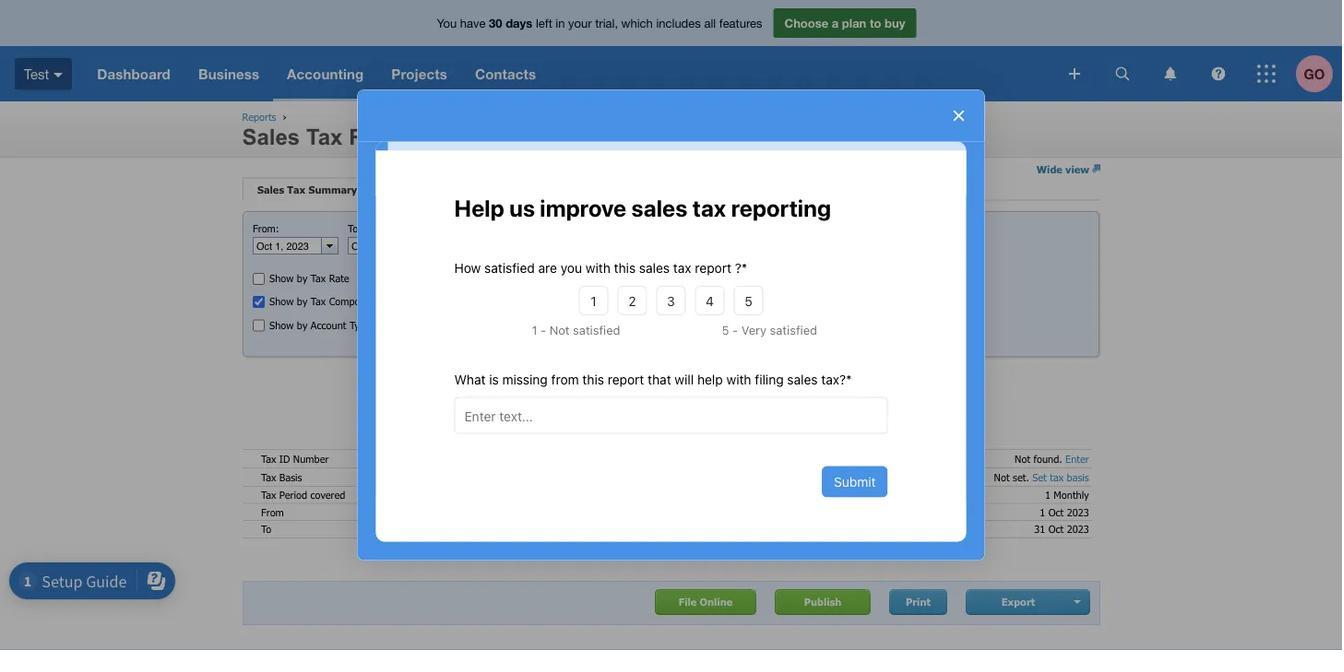 Task type: describe. For each thing, give the bounding box(es) containing it.
choose
[[785, 16, 829, 30]]

show by tax rate
[[269, 272, 349, 285]]

sales inside the "reports › sales tax report"
[[242, 125, 300, 149]]

by for show by tax rate
[[297, 272, 308, 285]]

go button
[[1296, 46, 1342, 101]]

1 oct 2023
[[1040, 506, 1089, 518]]

by for show by tax component
[[297, 295, 308, 308]]

features
[[719, 16, 762, 30]]

enter link
[[1066, 453, 1089, 465]]

reports
[[242, 111, 276, 123]]

1 horizontal spatial svg image
[[1165, 67, 1177, 81]]

file online
[[679, 595, 733, 608]]

your
[[568, 16, 592, 30]]

1 horizontal spatial svg image
[[1116, 67, 1130, 81]]

sales for sales tax summary test for the period 1 october 2023 to 31 october 2023
[[589, 371, 633, 390]]

tax inside the "reports › sales tax report"
[[306, 125, 343, 149]]

oct for 1
[[1049, 506, 1064, 518]]

summary for sales tax summary test for the period 1 october 2023 to 31 october 2023
[[669, 371, 745, 390]]

for
[[483, 412, 507, 431]]

summary for sales tax summary
[[309, 183, 357, 195]]

0 horizontal spatial svg image
[[1069, 68, 1080, 79]]

Show by Account Type checkbox
[[253, 319, 265, 331]]

print link
[[889, 589, 947, 615]]

test inside popup button
[[24, 66, 49, 82]]

basis
[[279, 471, 302, 483]]

tax inside sales tax summary test for the period 1 october 2023 to 31 october 2023
[[637, 371, 665, 390]]

file
[[679, 595, 697, 608]]

2 horizontal spatial svg image
[[1212, 67, 1226, 81]]

publish
[[804, 595, 842, 608]]

tax
[[1050, 471, 1064, 484]]

not for not set. set tax basis
[[994, 471, 1010, 484]]

tax period covered
[[261, 489, 345, 501]]

oct for 31
[[1049, 523, 1064, 535]]

which
[[621, 16, 653, 30]]

to:
[[348, 222, 362, 235]]

31 inside sales tax summary test for the period 1 october 2023 to 31 october 2023
[[728, 412, 747, 431]]

plan
[[842, 16, 867, 30]]

number
[[293, 452, 329, 465]]

1 october from the left
[[604, 412, 663, 431]]

to
[[261, 523, 271, 535]]

a
[[832, 16, 839, 30]]

1 for 1 oct 2023
[[1040, 506, 1045, 518]]

the
[[512, 412, 535, 431]]

30
[[489, 16, 502, 30]]

export options... image
[[1074, 601, 1083, 604]]

you have 30 days left in your trial, which includes all features
[[437, 16, 762, 30]]

from
[[261, 506, 284, 518]]

buy
[[885, 16, 905, 30]]

show by account type
[[269, 319, 371, 331]]

basis
[[1067, 471, 1089, 484]]

found.
[[1034, 453, 1062, 465]]

sales for sales tax summary
[[257, 183, 284, 195]]

2 horizontal spatial svg image
[[1257, 65, 1276, 83]]

period
[[279, 489, 307, 501]]

sales tax summary
[[257, 183, 357, 195]]

tax id number
[[261, 452, 329, 465]]

not set. set tax basis
[[994, 471, 1089, 484]]

includes
[[656, 16, 701, 30]]

reports › sales tax report
[[242, 111, 420, 149]]

choose a plan to buy
[[785, 16, 905, 30]]

›
[[283, 111, 287, 123]]

1 inside sales tax summary test for the period 1 october 2023 to 31 october 2023
[[591, 412, 600, 431]]

test button
[[0, 46, 83, 101]]

id
[[279, 452, 290, 465]]



Task type: vqa. For each thing, say whether or not it's contained in the screenshot.
+ Add another person button
no



Task type: locate. For each thing, give the bounding box(es) containing it.
left
[[536, 16, 552, 30]]

navigation
[[83, 46, 1056, 101]]

2 vertical spatial by
[[297, 319, 308, 331]]

show right show by account type option
[[269, 319, 294, 331]]

svg image
[[1116, 67, 1130, 81], [1212, 67, 1226, 81], [1069, 68, 1080, 79]]

0 vertical spatial 31
[[728, 412, 747, 431]]

summary inside sales tax summary test for the period 1 october 2023 to 31 october 2023
[[669, 371, 745, 390]]

tax
[[306, 125, 343, 149], [287, 183, 306, 195], [311, 272, 326, 285], [311, 295, 326, 308], [637, 371, 665, 390], [261, 452, 276, 465], [261, 471, 276, 483], [261, 489, 276, 501]]

0 horizontal spatial svg image
[[54, 73, 63, 77]]

0 horizontal spatial summary
[[309, 183, 357, 195]]

you
[[437, 16, 457, 30]]

october
[[604, 412, 663, 431], [751, 412, 810, 431]]

1 vertical spatial 31
[[1034, 523, 1045, 535]]

1 oct from the top
[[1049, 506, 1064, 518]]

from:
[[253, 222, 279, 235]]

oct
[[1049, 506, 1064, 518], [1049, 523, 1064, 535]]

all
[[704, 16, 716, 30]]

dialog
[[0, 0, 1342, 650]]

0 vertical spatial sales
[[242, 125, 300, 149]]

print
[[906, 595, 931, 608]]

show right show by tax component option
[[269, 295, 294, 308]]

not left set.
[[994, 471, 1010, 484]]

show for show by account type
[[269, 319, 294, 331]]

period
[[540, 412, 586, 431]]

online
[[700, 595, 733, 608]]

to
[[870, 16, 881, 30], [710, 412, 724, 431]]

1 horizontal spatial test
[[652, 391, 682, 410]]

1 horizontal spatial 31
[[1034, 523, 1045, 535]]

3 by from the top
[[297, 319, 308, 331]]

1 horizontal spatial not
[[1015, 453, 1031, 465]]

1 vertical spatial by
[[297, 295, 308, 308]]

2 vertical spatial sales
[[589, 371, 633, 390]]

by left account
[[297, 319, 308, 331]]

1 right period
[[591, 412, 600, 431]]

rate
[[329, 272, 349, 285]]

sales
[[242, 125, 300, 149], [257, 183, 284, 195], [589, 371, 633, 390]]

sales inside sales tax summary test for the period 1 october 2023 to 31 october 2023
[[589, 371, 633, 390]]

0 vertical spatial summary
[[309, 183, 357, 195]]

enter
[[1066, 453, 1089, 465]]

show
[[269, 272, 294, 285], [269, 295, 294, 308], [269, 319, 294, 331]]

0 horizontal spatial october
[[604, 412, 663, 431]]

monthly
[[1054, 489, 1089, 501]]

0 vertical spatial 1
[[591, 412, 600, 431]]

in
[[556, 16, 565, 30]]

0 vertical spatial oct
[[1049, 506, 1064, 518]]

by
[[297, 272, 308, 285], [297, 295, 308, 308], [297, 319, 308, 331]]

1 vertical spatial 1
[[1045, 489, 1051, 501]]

oct up 31 oct 2023
[[1049, 506, 1064, 518]]

0 vertical spatial not
[[1015, 453, 1031, 465]]

2 vertical spatial show
[[269, 319, 294, 331]]

1 up 31 oct 2023
[[1040, 506, 1045, 518]]

not found. enter
[[1015, 453, 1089, 465]]

show for show by tax rate
[[269, 272, 294, 285]]

sales tax summary test for the period 1 october 2023 to 31 october 2023
[[483, 371, 852, 431]]

1 vertical spatial summary
[[669, 371, 745, 390]]

go
[[1304, 65, 1325, 82]]

test inside sales tax summary test for the period 1 october 2023 to 31 october 2023
[[652, 391, 682, 410]]

by up show by tax component
[[297, 272, 308, 285]]

0 horizontal spatial not
[[994, 471, 1010, 484]]

1
[[591, 412, 600, 431], [1045, 489, 1051, 501], [1040, 506, 1045, 518]]

by for show by account type
[[297, 319, 308, 331]]

navigation inside "go" banner
[[83, 46, 1056, 101]]

have
[[460, 16, 486, 30]]

0 vertical spatial test
[[24, 66, 49, 82]]

1 horizontal spatial summary
[[669, 371, 745, 390]]

set.
[[1013, 471, 1029, 484]]

report
[[349, 125, 420, 149]]

1 horizontal spatial to
[[870, 16, 881, 30]]

1 monthly
[[1045, 489, 1089, 501]]

svg image inside 'test' popup button
[[54, 73, 63, 77]]

account
[[311, 319, 346, 331]]

1 down not set. set tax basis at right
[[1045, 489, 1051, 501]]

None text field
[[254, 238, 321, 254], [349, 238, 416, 254], [254, 238, 321, 254], [349, 238, 416, 254]]

1 vertical spatial sales
[[257, 183, 284, 195]]

to inside "go" banner
[[870, 16, 881, 30]]

31
[[728, 412, 747, 431], [1034, 523, 1045, 535]]

trial,
[[595, 16, 618, 30]]

component
[[329, 295, 380, 308]]

days
[[506, 16, 533, 30]]

1 vertical spatial to
[[710, 412, 724, 431]]

2 show from the top
[[269, 295, 294, 308]]

show right 'show by tax rate' option
[[269, 272, 294, 285]]

not
[[1015, 453, 1031, 465], [994, 471, 1010, 484]]

1 vertical spatial show
[[269, 295, 294, 308]]

1 vertical spatial test
[[652, 391, 682, 410]]

set
[[1032, 471, 1047, 484]]

export
[[1002, 596, 1035, 608]]

sales tax summary link
[[257, 183, 357, 195]]

2 vertical spatial 1
[[1040, 506, 1045, 518]]

show by tax component
[[269, 295, 380, 308]]

0 vertical spatial show
[[269, 272, 294, 285]]

tax basis
[[261, 471, 302, 483]]

summary
[[309, 183, 357, 195], [669, 371, 745, 390]]

go banner
[[0, 0, 1342, 101]]

to inside sales tax summary test for the period 1 october 2023 to 31 october 2023
[[710, 412, 724, 431]]

test
[[24, 66, 49, 82], [652, 391, 682, 410]]

reports link
[[242, 111, 276, 123]]

by down show by tax rate
[[297, 295, 308, 308]]

set tax basis link
[[1032, 471, 1089, 484]]

Show by Tax Rate checkbox
[[253, 273, 265, 285]]

show for show by tax component
[[269, 295, 294, 308]]

0 vertical spatial to
[[870, 16, 881, 30]]

2023
[[668, 412, 705, 431], [815, 412, 852, 431], [1067, 506, 1089, 518], [1067, 523, 1089, 535]]

0 vertical spatial by
[[297, 272, 308, 285]]

type
[[350, 319, 371, 331]]

1 for 1 monthly
[[1045, 489, 1051, 501]]

0 horizontal spatial test
[[24, 66, 49, 82]]

2 oct from the top
[[1049, 523, 1064, 535]]

file online link
[[655, 589, 757, 615]]

2 by from the top
[[297, 295, 308, 308]]

3 show from the top
[[269, 319, 294, 331]]

0 horizontal spatial to
[[710, 412, 724, 431]]

2 october from the left
[[751, 412, 810, 431]]

publish button
[[775, 589, 871, 615]]

not up set.
[[1015, 453, 1031, 465]]

31 oct 2023
[[1034, 523, 1089, 535]]

1 show from the top
[[269, 272, 294, 285]]

1 by from the top
[[297, 272, 308, 285]]

1 horizontal spatial october
[[751, 412, 810, 431]]

Show by Tax Component checkbox
[[253, 296, 265, 308]]

oct down 1 oct 2023 at the bottom of page
[[1049, 523, 1064, 535]]

svg image
[[1257, 65, 1276, 83], [1165, 67, 1177, 81], [54, 73, 63, 77]]

0 horizontal spatial 31
[[728, 412, 747, 431]]

covered
[[310, 489, 345, 501]]

1 vertical spatial oct
[[1049, 523, 1064, 535]]

1 vertical spatial not
[[994, 471, 1010, 484]]

not for not found. enter
[[1015, 453, 1031, 465]]



